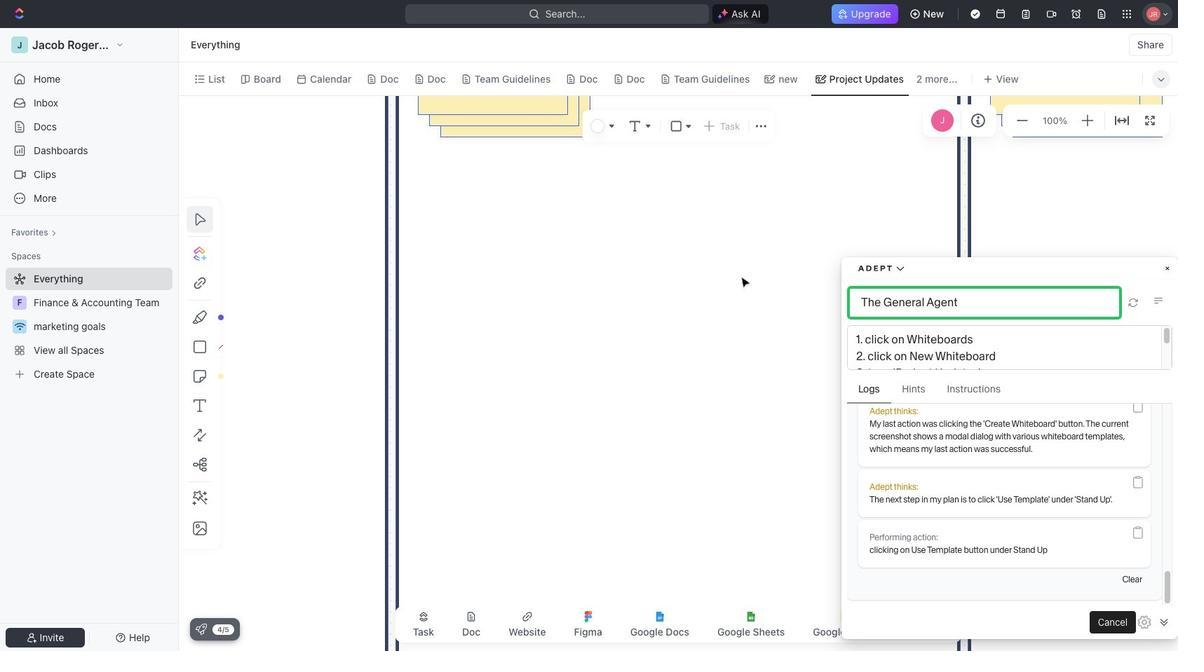 Task type: describe. For each thing, give the bounding box(es) containing it.
finance & accounting team, , element
[[13, 296, 27, 310]]

jacob rogers's workspace, , element
[[11, 36, 28, 53]]



Task type: vqa. For each thing, say whether or not it's contained in the screenshot.
tree within Sidebar navigation
yes



Task type: locate. For each thing, give the bounding box(es) containing it.
tree
[[6, 268, 173, 386]]

onboarding checklist button image
[[196, 624, 207, 636]]

onboarding checklist button element
[[196, 624, 207, 636]]

tree inside sidebar navigation
[[6, 268, 173, 386]]

wifi image
[[14, 323, 25, 331]]

sidebar navigation
[[0, 28, 182, 652]]



